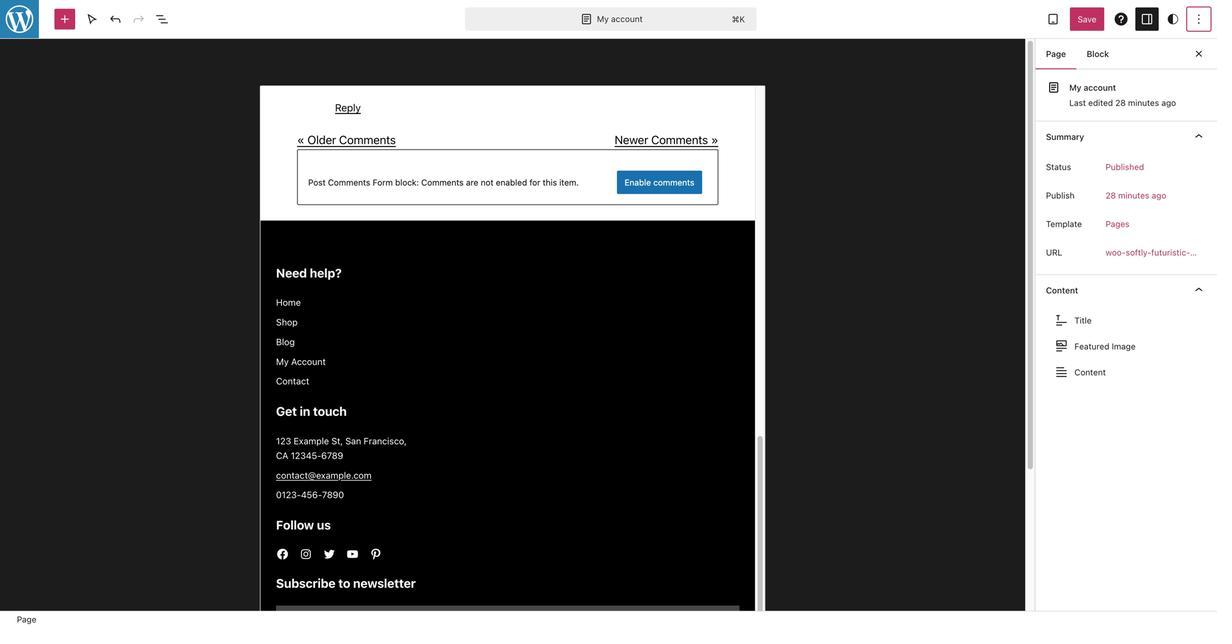 Task type: vqa. For each thing, say whether or not it's contained in the screenshot.
'how'
no



Task type: locate. For each thing, give the bounding box(es) containing it.
title
[[1075, 316, 1092, 326]]

0 vertical spatial page
[[1046, 49, 1066, 59]]

featured image
[[1075, 342, 1136, 351]]

styles image
[[1166, 11, 1181, 27]]

content inside dropdown button
[[1046, 286, 1079, 295]]

content
[[1046, 286, 1079, 295], [1075, 368, 1106, 377]]

editor top bar region
[[0, 0, 1218, 39]]

1 vertical spatial ago
[[1152, 191, 1167, 200]]

page
[[1046, 49, 1066, 59], [17, 615, 36, 625]]

28 inside my account last edited 28 minutes ago
[[1116, 98, 1126, 108]]

0 vertical spatial 28
[[1116, 98, 1126, 108]]

summary
[[1046, 132, 1085, 142]]

url
[[1046, 248, 1063, 257]]

1 vertical spatial page
[[17, 615, 36, 625]]

save
[[1078, 14, 1097, 24]]

my inside editor top bar region
[[597, 14, 609, 24]]

toggle block inserter image
[[57, 11, 73, 27]]

settings image
[[1140, 11, 1155, 27]]

0 vertical spatial my
[[597, 14, 609, 24]]

0 vertical spatial ago
[[1162, 98, 1177, 108]]

0 vertical spatial account
[[611, 14, 643, 24]]

account
[[611, 14, 643, 24], [1084, 83, 1117, 92]]

account for my account last edited 28 minutes ago
[[1084, 83, 1117, 92]]

featured image button
[[1046, 335, 1207, 358]]

0 horizontal spatial account
[[611, 14, 643, 24]]

minutes down "published"
[[1119, 191, 1150, 200]]

my
[[597, 14, 609, 24], [1070, 83, 1082, 92]]

1 vertical spatial minutes
[[1119, 191, 1150, 200]]

ago up summary dropdown button
[[1162, 98, 1177, 108]]

options image
[[1192, 11, 1207, 27]]

featured
[[1075, 342, 1110, 351]]

view image
[[1046, 11, 1061, 27]]

28 up pages dropdown button
[[1106, 191, 1116, 200]]

content down featured
[[1075, 368, 1106, 377]]

image
[[1112, 342, 1136, 351]]

1 vertical spatial my
[[1070, 83, 1082, 92]]

minutes up summary dropdown button
[[1128, 98, 1160, 108]]

content up title
[[1046, 286, 1079, 295]]

28 right edited
[[1116, 98, 1126, 108]]

1 horizontal spatial my
[[1070, 83, 1082, 92]]

pages
[[1106, 219, 1130, 229]]

status
[[1046, 162, 1072, 172]]

account inside editor top bar region
[[611, 14, 643, 24]]

28
[[1116, 98, 1126, 108], [1106, 191, 1116, 200]]

account inside my account last edited 28 minutes ago
[[1084, 83, 1117, 92]]

0 horizontal spatial my
[[597, 14, 609, 24]]

minutes
[[1128, 98, 1160, 108], [1119, 191, 1150, 200]]

template
[[1046, 219, 1082, 229]]

account for my account
[[611, 14, 643, 24]]

ago
[[1162, 98, 1177, 108], [1152, 191, 1167, 200]]

0 vertical spatial minutes
[[1128, 98, 1160, 108]]

published button
[[1098, 155, 1152, 179]]

block
[[1087, 49, 1109, 59]]

close settings image
[[1192, 46, 1207, 62]]

list view image
[[154, 11, 170, 27]]

⌘k
[[732, 14, 745, 24]]

minutes inside button
[[1119, 191, 1150, 200]]

0 vertical spatial content
[[1046, 286, 1079, 295]]

my inside my account last edited 28 minutes ago
[[1070, 83, 1082, 92]]

ago down published button
[[1152, 191, 1167, 200]]

publish
[[1046, 190, 1075, 200]]

1 horizontal spatial page
[[1046, 49, 1066, 59]]

1 vertical spatial account
[[1084, 83, 1117, 92]]

1 horizontal spatial account
[[1084, 83, 1117, 92]]

block button
[[1077, 38, 1120, 69]]

28 inside button
[[1106, 191, 1116, 200]]

1 vertical spatial 28
[[1106, 191, 1116, 200]]

1 vertical spatial content
[[1075, 368, 1106, 377]]



Task type: describe. For each thing, give the bounding box(es) containing it.
minutes inside my account last edited 28 minutes ago
[[1128, 98, 1160, 108]]

tools image
[[84, 11, 100, 27]]

my account last edited 28 minutes ago
[[1070, 83, 1177, 108]]

28 minutes ago
[[1106, 191, 1167, 200]]

site icon image
[[0, 0, 40, 40]]

content button
[[1046, 361, 1207, 384]]

redo image
[[131, 11, 147, 27]]

0 horizontal spatial page
[[17, 615, 36, 625]]

last
[[1070, 98, 1086, 108]]

28 minutes ago button
[[1098, 184, 1175, 207]]

my account
[[597, 14, 643, 24]]

page inside button
[[1046, 49, 1066, 59]]

edited
[[1089, 98, 1113, 108]]

help image
[[1114, 11, 1129, 27]]

page button
[[1036, 38, 1077, 69]]

pages button
[[1098, 212, 1138, 236]]

undo image
[[108, 11, 123, 27]]

ago inside 28 minutes ago button
[[1152, 191, 1167, 200]]

summary button
[[1036, 122, 1218, 152]]

ago inside my account last edited 28 minutes ago
[[1162, 98, 1177, 108]]

content button
[[1036, 275, 1218, 306]]

published
[[1106, 162, 1145, 172]]

my for my account last edited 28 minutes ago
[[1070, 83, 1082, 92]]

content inside button
[[1075, 368, 1106, 377]]

title button
[[1046, 309, 1207, 332]]

my for my account
[[597, 14, 609, 24]]

save button
[[1070, 7, 1105, 31]]



